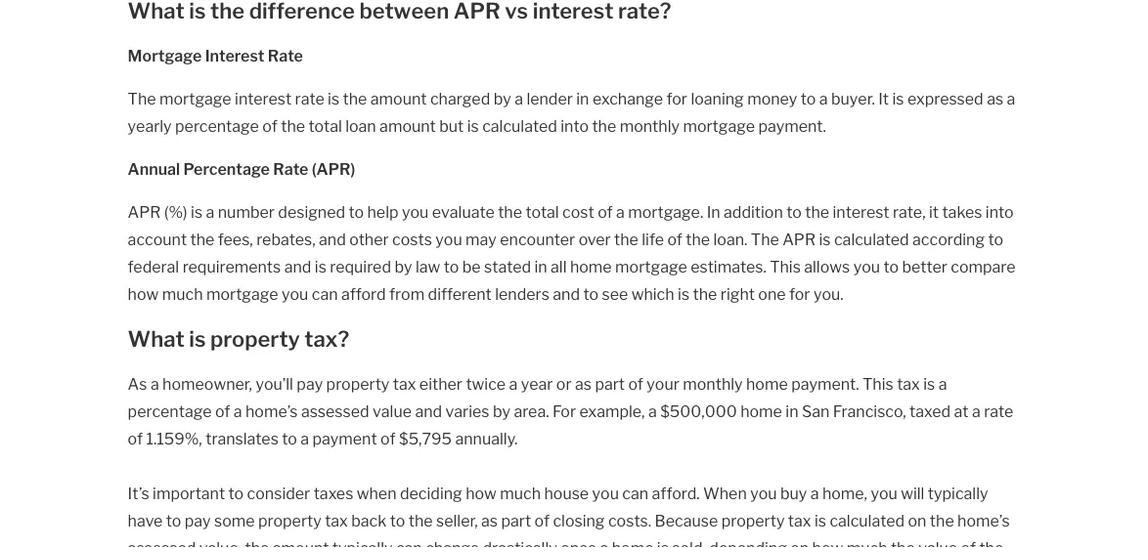 Task type: locate. For each thing, give the bounding box(es) containing it.
the
[[343, 89, 367, 108], [281, 116, 305, 135], [592, 116, 616, 135], [498, 202, 522, 221], [805, 202, 829, 221], [190, 230, 215, 249], [614, 230, 638, 249], [686, 230, 710, 249], [693, 285, 717, 304], [408, 511, 433, 530], [930, 511, 954, 530], [245, 539, 269, 549], [891, 539, 915, 549]]

typically
[[928, 484, 988, 503], [332, 539, 393, 549]]

to
[[801, 89, 816, 108], [349, 202, 364, 221], [786, 202, 802, 221], [988, 230, 1003, 249], [444, 257, 459, 276], [883, 257, 899, 276], [583, 285, 599, 304], [282, 429, 297, 448], [228, 484, 244, 503], [166, 511, 181, 530], [390, 511, 405, 530]]

0 vertical spatial assessed
[[301, 402, 369, 421]]

and
[[319, 230, 346, 249], [284, 257, 311, 276], [553, 285, 580, 304], [415, 402, 442, 421]]

consider
[[247, 484, 310, 503]]

1 horizontal spatial monthly
[[683, 375, 743, 394]]

when
[[703, 484, 747, 503]]

better
[[902, 257, 947, 276]]

amount left 'but'
[[380, 116, 436, 135]]

this inside apr (%) is a number designed to help you evaluate the total cost of a mortgage. in addition to the interest rate, it takes into account the fees, rebates, and other costs you may encounter over the life of the loan. the apr is calculated according to federal requirements and is required by law to be stated in all home mortgage estimates. this allows you to better compare how much mortgage you can afford from different lenders and to see which is the right one for you.
[[770, 257, 801, 276]]

percentage inside as a homeowner, you'll pay property tax either twice a year or as part of your monthly home payment. this tax is a percentage of a home's assessed value and varies by area. for example, a $500,000 home in san francisco, taxed at a rate of 1.159%, translates to a payment of $5,795 annually.
[[128, 402, 212, 421]]

assessed up payment at the bottom of page
[[301, 402, 369, 421]]

change
[[426, 539, 479, 549]]

0 horizontal spatial apr
[[128, 202, 161, 221]]

2 vertical spatial amount
[[273, 539, 329, 549]]

a
[[515, 89, 523, 108], [819, 89, 828, 108], [1007, 89, 1015, 108], [206, 202, 214, 221], [616, 202, 625, 221], [150, 375, 159, 394], [509, 375, 518, 394], [938, 375, 947, 394], [233, 402, 242, 421], [648, 402, 657, 421], [972, 402, 981, 421], [300, 429, 309, 448], [810, 484, 819, 503], [600, 539, 608, 549]]

a down your
[[648, 402, 657, 421]]

1 vertical spatial payment.
[[791, 375, 859, 394]]

law
[[416, 257, 440, 276]]

at
[[954, 402, 969, 421]]

interest down interest
[[235, 89, 292, 108]]

value up $5,795
[[373, 402, 412, 421]]

is right what
[[189, 326, 206, 353]]

1 horizontal spatial typically
[[928, 484, 988, 503]]

0 horizontal spatial on
[[790, 539, 809, 549]]

1 horizontal spatial apr
[[783, 230, 816, 249]]

amount inside it's important to consider taxes when deciding how much house you can afford. when you buy a home, you will typically have to pay some property tax back to the seller, as part of closing costs. because property tax is calculated on the home's assessed value, the amount typically can change drastically once a home is sold, depending on how much the value of t
[[273, 539, 329, 549]]

can left afford
[[312, 285, 338, 304]]

much down federal
[[162, 285, 203, 304]]

evaluate
[[432, 202, 495, 221]]

is up taxed
[[923, 375, 935, 394]]

1 horizontal spatial interest
[[833, 202, 889, 221]]

0 vertical spatial can
[[312, 285, 338, 304]]

amount up loan on the left top of the page
[[370, 89, 427, 108]]

fees,
[[218, 230, 253, 249]]

a left lender
[[515, 89, 523, 108]]

mortgage down loaning
[[683, 116, 755, 135]]

when
[[357, 484, 397, 503]]

and up $5,795
[[415, 402, 442, 421]]

can
[[312, 285, 338, 304], [622, 484, 648, 503], [396, 539, 422, 549]]

your
[[647, 375, 679, 394]]

pay inside as a homeowner, you'll pay property tax either twice a year or as part of your monthly home payment. this tax is a percentage of a home's assessed value and varies by area. for example, a $500,000 home in san francisco, taxed at a rate of 1.159%, translates to a payment of $5,795 annually.
[[297, 375, 323, 394]]

to right back
[[390, 511, 405, 530]]

part up drastically at the bottom left of the page
[[501, 511, 531, 530]]

right
[[721, 285, 755, 304]]

1 vertical spatial can
[[622, 484, 648, 503]]

payment. inside the mortgage interest rate is the amount charged by a lender in exchange for loaning money to a buyer. it is expressed as a yearly percentage of the total loan amount but is calculated into the monthly mortgage payment.
[[758, 116, 826, 135]]

a right "once"
[[600, 539, 608, 549]]

as inside the mortgage interest rate is the amount charged by a lender in exchange for loaning money to a buyer. it is expressed as a yearly percentage of the total loan amount but is calculated into the monthly mortgage payment.
[[987, 89, 1003, 108]]

0 vertical spatial total
[[308, 116, 342, 135]]

by inside the mortgage interest rate is the amount charged by a lender in exchange for loaning money to a buyer. it is expressed as a yearly percentage of the total loan amount but is calculated into the monthly mortgage payment.
[[493, 89, 511, 108]]

for inside the mortgage interest rate is the amount charged by a lender in exchange for loaning money to a buyer. it is expressed as a yearly percentage of the total loan amount but is calculated into the monthly mortgage payment.
[[666, 89, 687, 108]]

(%)
[[164, 202, 187, 221]]

as
[[987, 89, 1003, 108], [575, 375, 592, 394], [481, 511, 498, 530]]

1 vertical spatial this
[[863, 375, 894, 394]]

encounter
[[500, 230, 575, 249]]

1 vertical spatial in
[[534, 257, 547, 276]]

to right "translates" at the left
[[282, 429, 297, 448]]

required
[[330, 257, 391, 276]]

2 horizontal spatial in
[[786, 402, 798, 421]]

0 vertical spatial as
[[987, 89, 1003, 108]]

a up taxed
[[938, 375, 947, 394]]

the inside the mortgage interest rate is the amount charged by a lender in exchange for loaning money to a buyer. it is expressed as a yearly percentage of the total loan amount but is calculated into the monthly mortgage payment.
[[128, 89, 156, 108]]

0 vertical spatial rate
[[268, 46, 303, 65]]

1 vertical spatial apr
[[783, 230, 816, 249]]

0 vertical spatial monthly
[[620, 116, 680, 135]]

seller,
[[436, 511, 478, 530]]

rate left (apr)
[[273, 159, 308, 178]]

amount
[[370, 89, 427, 108], [380, 116, 436, 135], [273, 539, 329, 549]]

1 vertical spatial assessed
[[128, 539, 196, 549]]

tax down taxes
[[325, 511, 348, 530]]

1 vertical spatial the
[[751, 230, 779, 249]]

1 vertical spatial on
[[790, 539, 809, 549]]

and down rebates,
[[284, 257, 311, 276]]

into down lender
[[561, 116, 589, 135]]

0 horizontal spatial in
[[534, 257, 547, 276]]

home down costs.
[[612, 539, 654, 549]]

costs
[[392, 230, 432, 249]]

or
[[556, 375, 572, 394]]

as right seller,
[[481, 511, 498, 530]]

2 horizontal spatial as
[[987, 89, 1003, 108]]

you up costs
[[402, 202, 429, 221]]

how down home,
[[812, 539, 843, 549]]

apr up allows
[[783, 230, 816, 249]]

property up you'll
[[210, 326, 300, 353]]

costs.
[[608, 511, 651, 530]]

1 horizontal spatial for
[[789, 285, 810, 304]]

1 horizontal spatial the
[[751, 230, 779, 249]]

typically down back
[[332, 539, 393, 549]]

a left the 'buyer.'
[[819, 89, 828, 108]]

0 horizontal spatial rate
[[295, 89, 324, 108]]

is right (%)
[[191, 202, 203, 221]]

0 vertical spatial how
[[128, 285, 159, 304]]

this inside as a homeowner, you'll pay property tax either twice a year or as part of your monthly home payment. this tax is a percentage of a home's assessed value and varies by area. for example, a $500,000 home in san francisco, taxed at a rate of 1.159%, translates to a payment of $5,795 annually.
[[863, 375, 894, 394]]

property down consider
[[258, 511, 321, 530]]

to right money
[[801, 89, 816, 108]]

as a homeowner, you'll pay property tax either twice a year or as part of your monthly home payment. this tax is a percentage of a home's assessed value and varies by area. for example, a $500,000 home in san francisco, taxed at a rate of 1.159%, translates to a payment of $5,795 annually.
[[128, 375, 1013, 448]]

addition
[[724, 202, 783, 221]]

the up the yearly
[[128, 89, 156, 108]]

calculated
[[482, 116, 557, 135], [834, 230, 909, 249], [830, 511, 905, 530]]

0 vertical spatial by
[[493, 89, 511, 108]]

by
[[493, 89, 511, 108], [394, 257, 412, 276], [493, 402, 510, 421]]

number
[[218, 202, 275, 221]]

mortgage down 'requirements'
[[206, 285, 278, 304]]

2 vertical spatial in
[[786, 402, 798, 421]]

a right at
[[972, 402, 981, 421]]

to left be
[[444, 257, 459, 276]]

in left the san
[[786, 402, 798, 421]]

lender
[[526, 89, 573, 108]]

calculated down home,
[[830, 511, 905, 530]]

2 vertical spatial by
[[493, 402, 510, 421]]

can up costs.
[[622, 484, 648, 503]]

to left "see"
[[583, 285, 599, 304]]

mortgage
[[128, 46, 202, 65]]

1 horizontal spatial this
[[863, 375, 894, 394]]

to right have at left
[[166, 511, 181, 530]]

total up encounter
[[526, 202, 559, 221]]

2 vertical spatial as
[[481, 511, 498, 530]]

0 horizontal spatial assessed
[[128, 539, 196, 549]]

loan.
[[713, 230, 747, 249]]

rate right at
[[984, 402, 1013, 421]]

rate
[[268, 46, 303, 65], [273, 159, 308, 178]]

for right one
[[789, 285, 810, 304]]

1 vertical spatial interest
[[833, 202, 889, 221]]

is right which
[[678, 285, 689, 304]]

this up francisco,
[[863, 375, 894, 394]]

0 vertical spatial the
[[128, 89, 156, 108]]

percentage up 1.159%, at the bottom left
[[128, 402, 212, 421]]

1 vertical spatial pay
[[185, 511, 211, 530]]

2 vertical spatial calculated
[[830, 511, 905, 530]]

tax
[[393, 375, 416, 394], [897, 375, 920, 394], [325, 511, 348, 530], [788, 511, 811, 530]]

in right lender
[[576, 89, 589, 108]]

it
[[929, 202, 939, 221]]

home's inside it's important to consider taxes when deciding how much house you can afford. when you buy a home, you will typically have to pay some property tax back to the seller, as part of closing costs. because property tax is calculated on the home's assessed value, the amount typically can change drastically once a home is sold, depending on how much the value of t
[[957, 511, 1010, 530]]

2 horizontal spatial much
[[847, 539, 887, 549]]

the
[[128, 89, 156, 108], [751, 230, 779, 249]]

home down over
[[570, 257, 612, 276]]

1 horizontal spatial into
[[986, 202, 1014, 221]]

0 horizontal spatial for
[[666, 89, 687, 108]]

1 vertical spatial home's
[[957, 511, 1010, 530]]

value,
[[199, 539, 242, 549]]

1 vertical spatial as
[[575, 375, 592, 394]]

you
[[402, 202, 429, 221], [435, 230, 462, 249], [853, 257, 880, 276], [282, 285, 308, 304], [592, 484, 619, 503], [750, 484, 777, 503], [871, 484, 897, 503]]

it
[[878, 89, 889, 108]]

but
[[439, 116, 464, 135]]

0 horizontal spatial monthly
[[620, 116, 680, 135]]

0 vertical spatial calculated
[[482, 116, 557, 135]]

how up seller,
[[466, 484, 497, 503]]

0 vertical spatial percentage
[[175, 116, 259, 135]]

you down evaluate
[[435, 230, 462, 249]]

rate
[[295, 89, 324, 108], [984, 402, 1013, 421]]

example,
[[579, 402, 645, 421]]

part inside it's important to consider taxes when deciding how much house you can afford. when you buy a home, you will typically have to pay some property tax back to the seller, as part of closing costs. because property tax is calculated on the home's assessed value, the amount typically can change drastically once a home is sold, depending on how much the value of t
[[501, 511, 531, 530]]

0 horizontal spatial pay
[[185, 511, 211, 530]]

can left change
[[396, 539, 422, 549]]

0 horizontal spatial into
[[561, 116, 589, 135]]

by right the charged
[[493, 89, 511, 108]]

0 vertical spatial pay
[[297, 375, 323, 394]]

payment. up the san
[[791, 375, 859, 394]]

calculated down rate,
[[834, 230, 909, 249]]

once
[[560, 539, 597, 549]]

0 horizontal spatial typically
[[332, 539, 393, 549]]

calculated inside it's important to consider taxes when deciding how much house you can afford. when you buy a home, you will typically have to pay some property tax back to the seller, as part of closing costs. because property tax is calculated on the home's assessed value, the amount typically can change drastically once a home is sold, depending on how much the value of t
[[830, 511, 905, 530]]

0 vertical spatial this
[[770, 257, 801, 276]]

loan
[[345, 116, 376, 135]]

0 vertical spatial on
[[908, 511, 926, 530]]

0 horizontal spatial value
[[373, 402, 412, 421]]

the down addition
[[751, 230, 779, 249]]

stated
[[484, 257, 531, 276]]

1 horizontal spatial rate
[[984, 402, 1013, 421]]

in
[[707, 202, 720, 221]]

0 horizontal spatial this
[[770, 257, 801, 276]]

is inside as a homeowner, you'll pay property tax either twice a year or as part of your monthly home payment. this tax is a percentage of a home's assessed value and varies by area. for example, a $500,000 home in san francisco, taxed at a rate of 1.159%, translates to a payment of $5,795 annually.
[[923, 375, 935, 394]]

will
[[901, 484, 925, 503]]

0 horizontal spatial can
[[312, 285, 338, 304]]

2 vertical spatial much
[[847, 539, 887, 549]]

payment
[[312, 429, 377, 448]]

1 vertical spatial rate
[[984, 402, 1013, 421]]

2 horizontal spatial can
[[622, 484, 648, 503]]

assessed inside it's important to consider taxes when deciding how much house you can afford. when you buy a home, you will typically have to pay some property tax back to the seller, as part of closing costs. because property tax is calculated on the home's assessed value, the amount typically can change drastically once a home is sold, depending on how much the value of t
[[128, 539, 196, 549]]

by inside as a homeowner, you'll pay property tax either twice a year or as part of your monthly home payment. this tax is a percentage of a home's assessed value and varies by area. for example, a $500,000 home in san francisco, taxed at a rate of 1.159%, translates to a payment of $5,795 annually.
[[493, 402, 510, 421]]

typically right will
[[928, 484, 988, 503]]

0 vertical spatial payment.
[[758, 116, 826, 135]]

into inside apr (%) is a number designed to help you evaluate the total cost of a mortgage. in addition to the interest rate, it takes into account the fees, rebates, and other costs you may encounter over the life of the loan. the apr is calculated according to federal requirements and is required by law to be stated in all home mortgage estimates. this allows you to better compare how much mortgage you can afford from different lenders and to see which is the right one for you.
[[986, 202, 1014, 221]]

1 vertical spatial calculated
[[834, 230, 909, 249]]

1 horizontal spatial pay
[[297, 375, 323, 394]]

one
[[758, 285, 786, 304]]

0 vertical spatial home's
[[245, 402, 298, 421]]

1 horizontal spatial assessed
[[301, 402, 369, 421]]

in inside the mortgage interest rate is the amount charged by a lender in exchange for loaning money to a buyer. it is expressed as a yearly percentage of the total loan amount but is calculated into the monthly mortgage payment.
[[576, 89, 589, 108]]

1 horizontal spatial in
[[576, 89, 589, 108]]

property
[[210, 326, 300, 353], [326, 375, 390, 394], [258, 511, 321, 530], [721, 511, 785, 530]]

calculated inside the mortgage interest rate is the amount charged by a lender in exchange for loaning money to a buyer. it is expressed as a yearly percentage of the total loan amount but is calculated into the monthly mortgage payment.
[[482, 116, 557, 135]]

percentage up percentage
[[175, 116, 259, 135]]

a right (%)
[[206, 202, 214, 221]]

0 horizontal spatial home's
[[245, 402, 298, 421]]

this
[[770, 257, 801, 276], [863, 375, 894, 394]]

0 horizontal spatial total
[[308, 116, 342, 135]]

(apr)
[[312, 159, 355, 178]]

1 vertical spatial part
[[501, 511, 531, 530]]

interest inside the mortgage interest rate is the amount charged by a lender in exchange for loaning money to a buyer. it is expressed as a yearly percentage of the total loan amount but is calculated into the monthly mortgage payment.
[[235, 89, 292, 108]]

on down buy
[[790, 539, 809, 549]]

0 vertical spatial for
[[666, 89, 687, 108]]

home inside it's important to consider taxes when deciding how much house you can afford. when you buy a home, you will typically have to pay some property tax back to the seller, as part of closing costs. because property tax is calculated on the home's assessed value, the amount typically can change drastically once a home is sold, depending on how much the value of t
[[612, 539, 654, 549]]

1 horizontal spatial part
[[595, 375, 625, 394]]

this up one
[[770, 257, 801, 276]]

0 horizontal spatial much
[[162, 285, 203, 304]]

according
[[912, 230, 985, 249]]

0 horizontal spatial the
[[128, 89, 156, 108]]

monthly up $500,000
[[683, 375, 743, 394]]

1 horizontal spatial much
[[500, 484, 541, 503]]

1 vertical spatial for
[[789, 285, 810, 304]]

1 horizontal spatial how
[[466, 484, 497, 503]]

part up example,
[[595, 375, 625, 394]]

in inside as a homeowner, you'll pay property tax either twice a year or as part of your monthly home payment. this tax is a percentage of a home's assessed value and varies by area. for example, a $500,000 home in san francisco, taxed at a rate of 1.159%, translates to a payment of $5,795 annually.
[[786, 402, 798, 421]]

as right or
[[575, 375, 592, 394]]

1 vertical spatial much
[[500, 484, 541, 503]]

in
[[576, 89, 589, 108], [534, 257, 547, 276], [786, 402, 798, 421]]

a right cost
[[616, 202, 625, 221]]

1 horizontal spatial value
[[918, 539, 957, 549]]

0 horizontal spatial how
[[128, 285, 159, 304]]

taxes
[[314, 484, 353, 503]]

by left area.
[[493, 402, 510, 421]]

is up allows
[[819, 230, 831, 249]]

estimates.
[[691, 257, 766, 276]]

rate inside as a homeowner, you'll pay property tax either twice a year or as part of your monthly home payment. this tax is a percentage of a home's assessed value and varies by area. for example, a $500,000 home in san francisco, taxed at a rate of 1.159%, translates to a payment of $5,795 annually.
[[984, 402, 1013, 421]]

1 vertical spatial into
[[986, 202, 1014, 221]]

property down tax?
[[326, 375, 390, 394]]

calculated down lender
[[482, 116, 557, 135]]

how inside apr (%) is a number designed to help you evaluate the total cost of a mortgage. in addition to the interest rate, it takes into account the fees, rebates, and other costs you may encounter over the life of the loan. the apr is calculated according to federal requirements and is required by law to be stated in all home mortgage estimates. this allows you to better compare how much mortgage you can afford from different lenders and to see which is the right one for you.
[[128, 285, 159, 304]]

monthly
[[620, 116, 680, 135], [683, 375, 743, 394]]

percentage inside the mortgage interest rate is the amount charged by a lender in exchange for loaning money to a buyer. it is expressed as a yearly percentage of the total loan amount but is calculated into the monthly mortgage payment.
[[175, 116, 259, 135]]

interest left rate,
[[833, 202, 889, 221]]

expressed
[[907, 89, 983, 108]]

$500,000
[[660, 402, 737, 421]]

apr
[[128, 202, 161, 221], [783, 230, 816, 249]]

much down home,
[[847, 539, 887, 549]]

0 horizontal spatial as
[[481, 511, 498, 530]]

1 vertical spatial by
[[394, 257, 412, 276]]

1 vertical spatial rate
[[273, 159, 308, 178]]

1 vertical spatial value
[[918, 539, 957, 549]]

pay right you'll
[[297, 375, 323, 394]]

1 horizontal spatial as
[[575, 375, 592, 394]]

0 vertical spatial in
[[576, 89, 589, 108]]

pay
[[297, 375, 323, 394], [185, 511, 211, 530]]

assessed down have at left
[[128, 539, 196, 549]]

afford.
[[652, 484, 700, 503]]

you up costs.
[[592, 484, 619, 503]]

payment. down money
[[758, 116, 826, 135]]

1 horizontal spatial total
[[526, 202, 559, 221]]

and down all
[[553, 285, 580, 304]]

0 vertical spatial rate
[[295, 89, 324, 108]]

much
[[162, 285, 203, 304], [500, 484, 541, 503], [847, 539, 887, 549]]

1 horizontal spatial home's
[[957, 511, 1010, 530]]

0 horizontal spatial interest
[[235, 89, 292, 108]]

0 vertical spatial interest
[[235, 89, 292, 108]]

0 horizontal spatial part
[[501, 511, 531, 530]]

0 vertical spatial much
[[162, 285, 203, 304]]

by left the law in the left of the page
[[394, 257, 412, 276]]

by inside apr (%) is a number designed to help you evaluate the total cost of a mortgage. in addition to the interest rate, it takes into account the fees, rebates, and other costs you may encounter over the life of the loan. the apr is calculated according to federal requirements and is required by law to be stated in all home mortgage estimates. this allows you to better compare how much mortgage you can afford from different lenders and to see which is the right one for you.
[[394, 257, 412, 276]]

pay down important
[[185, 511, 211, 530]]



Task type: vqa. For each thing, say whether or not it's contained in the screenshot.
got
no



Task type: describe. For each thing, give the bounding box(es) containing it.
interest inside apr (%) is a number designed to help you evaluate the total cost of a mortgage. in addition to the interest rate, it takes into account the fees, rebates, and other costs you may encounter over the life of the loan. the apr is calculated according to federal requirements and is required by law to be stated in all home mortgage estimates. this allows you to better compare how much mortgage you can afford from different lenders and to see which is the right one for you.
[[833, 202, 889, 221]]

of inside the mortgage interest rate is the amount charged by a lender in exchange for loaning money to a buyer. it is expressed as a yearly percentage of the total loan amount but is calculated into the monthly mortgage payment.
[[262, 116, 277, 135]]

is right 'but'
[[467, 116, 479, 135]]

is up (apr)
[[328, 89, 339, 108]]

have
[[128, 511, 163, 530]]

you'll
[[256, 375, 293, 394]]

value inside it's important to consider taxes when deciding how much house you can afford. when you buy a home, you will typically have to pay some property tax back to the seller, as part of closing costs. because property tax is calculated on the home's assessed value, the amount typically can change drastically once a home is sold, depending on how much the value of t
[[918, 539, 957, 549]]

to inside as a homeowner, you'll pay property tax either twice a year or as part of your monthly home payment. this tax is a percentage of a home's assessed value and varies by area. for example, a $500,000 home in san francisco, taxed at a rate of 1.159%, translates to a payment of $5,795 annually.
[[282, 429, 297, 448]]

to up some
[[228, 484, 244, 503]]

interest
[[205, 46, 265, 65]]

it's
[[128, 484, 149, 503]]

yearly
[[128, 116, 172, 135]]

san
[[802, 402, 830, 421]]

some
[[214, 511, 255, 530]]

1 vertical spatial amount
[[380, 116, 436, 135]]

to right addition
[[786, 202, 802, 221]]

as
[[128, 375, 147, 394]]

federal
[[128, 257, 179, 276]]

monthly inside the mortgage interest rate is the amount charged by a lender in exchange for loaning money to a buyer. it is expressed as a yearly percentage of the total loan amount but is calculated into the monthly mortgage payment.
[[620, 116, 680, 135]]

property up depending
[[721, 511, 785, 530]]

to left the better
[[883, 257, 899, 276]]

part inside as a homeowner, you'll pay property tax either twice a year or as part of your monthly home payment. this tax is a percentage of a home's assessed value and varies by area. for example, a $500,000 home in san francisco, taxed at a rate of 1.159%, translates to a payment of $5,795 annually.
[[595, 375, 625, 394]]

is left sold,
[[657, 539, 669, 549]]

account
[[128, 230, 187, 249]]

assessed inside as a homeowner, you'll pay property tax either twice a year or as part of your monthly home payment. this tax is a percentage of a home's assessed value and varies by area. for example, a $500,000 home in san francisco, taxed at a rate of 1.159%, translates to a payment of $5,795 annually.
[[301, 402, 369, 421]]

varies
[[445, 402, 489, 421]]

and down designed
[[319, 230, 346, 249]]

you left buy
[[750, 484, 777, 503]]

home,
[[822, 484, 867, 503]]

home's inside as a homeowner, you'll pay property tax either twice a year or as part of your monthly home payment. this tax is a percentage of a home's assessed value and varies by area. for example, a $500,000 home in san francisco, taxed at a rate of 1.159%, translates to a payment of $5,795 annually.
[[245, 402, 298, 421]]

rate for percentage
[[273, 159, 308, 178]]

other
[[349, 230, 389, 249]]

can inside apr (%) is a number designed to help you evaluate the total cost of a mortgage. in addition to the interest rate, it takes into account the fees, rebates, and other costs you may encounter over the life of the loan. the apr is calculated according to federal requirements and is required by law to be stated in all home mortgage estimates. this allows you to better compare how much mortgage you can afford from different lenders and to see which is the right one for you.
[[312, 285, 338, 304]]

exchange
[[592, 89, 663, 108]]

homeowner,
[[162, 375, 252, 394]]

calculated inside apr (%) is a number designed to help you evaluate the total cost of a mortgage. in addition to the interest rate, it takes into account the fees, rebates, and other costs you may encounter over the life of the loan. the apr is calculated according to federal requirements and is required by law to be stated in all home mortgage estimates. this allows you to better compare how much mortgage you can afford from different lenders and to see which is the right one for you.
[[834, 230, 909, 249]]

takes
[[942, 202, 982, 221]]

apr (%) is a number designed to help you evaluate the total cost of a mortgage. in addition to the interest rate, it takes into account the fees, rebates, and other costs you may encounter over the life of the loan. the apr is calculated according to federal requirements and is required by law to be stated in all home mortgage estimates. this allows you to better compare how much mortgage you can afford from different lenders and to see which is the right one for you.
[[128, 202, 1016, 304]]

a left payment at the bottom of page
[[300, 429, 309, 448]]

and inside as a homeowner, you'll pay property tax either twice a year or as part of your monthly home payment. this tax is a percentage of a home's assessed value and varies by area. for example, a $500,000 home in san francisco, taxed at a rate of 1.159%, translates to a payment of $5,795 annually.
[[415, 402, 442, 421]]

mortgage down life
[[615, 257, 687, 276]]

lenders
[[495, 285, 549, 304]]

0 vertical spatial amount
[[370, 89, 427, 108]]

1 vertical spatial typically
[[332, 539, 393, 549]]

you up tax?
[[282, 285, 308, 304]]

for inside apr (%) is a number designed to help you evaluate the total cost of a mortgage. in addition to the interest rate, it takes into account the fees, rebates, and other costs you may encounter over the life of the loan. the apr is calculated according to federal requirements and is required by law to be stated in all home mortgage estimates. this allows you to better compare how much mortgage you can afford from different lenders and to see which is the right one for you.
[[789, 285, 810, 304]]

a right buy
[[810, 484, 819, 503]]

as inside it's important to consider taxes when deciding how much house you can afford. when you buy a home, you will typically have to pay some property tax back to the seller, as part of closing costs. because property tax is calculated on the home's assessed value, the amount typically can change drastically once a home is sold, depending on how much the value of t
[[481, 511, 498, 530]]

translates
[[206, 429, 279, 448]]

francisco,
[[833, 402, 906, 421]]

either
[[419, 375, 462, 394]]

a right as
[[150, 375, 159, 394]]

tax left either
[[393, 375, 416, 394]]

afford
[[341, 285, 386, 304]]

annually.
[[455, 429, 518, 448]]

twice
[[466, 375, 506, 394]]

back
[[351, 511, 387, 530]]

rate inside the mortgage interest rate is the amount charged by a lender in exchange for loaning money to a buyer. it is expressed as a yearly percentage of the total loan amount but is calculated into the monthly mortgage payment.
[[295, 89, 324, 108]]

be
[[462, 257, 481, 276]]

percentage
[[183, 159, 270, 178]]

rebates,
[[256, 230, 315, 249]]

into inside the mortgage interest rate is the amount charged by a lender in exchange for loaning money to a buyer. it is expressed as a yearly percentage of the total loan amount but is calculated into the monthly mortgage payment.
[[561, 116, 589, 135]]

rate,
[[893, 202, 926, 221]]

money
[[747, 89, 797, 108]]

total inside the mortgage interest rate is the amount charged by a lender in exchange for loaning money to a buyer. it is expressed as a yearly percentage of the total loan amount but is calculated into the monthly mortgage payment.
[[308, 116, 342, 135]]

to inside the mortgage interest rate is the amount charged by a lender in exchange for loaning money to a buyer. it is expressed as a yearly percentage of the total loan amount but is calculated into the monthly mortgage payment.
[[801, 89, 816, 108]]

because
[[655, 511, 718, 530]]

life
[[642, 230, 664, 249]]

tax up taxed
[[897, 375, 920, 394]]

requirements
[[183, 257, 281, 276]]

is left required
[[315, 257, 326, 276]]

payment. inside as a homeowner, you'll pay property tax either twice a year or as part of your monthly home payment. this tax is a percentage of a home's assessed value and varies by area. for example, a $500,000 home in san francisco, taxed at a rate of 1.159%, translates to a payment of $5,795 annually.
[[791, 375, 859, 394]]

as inside as a homeowner, you'll pay property tax either twice a year or as part of your monthly home payment. this tax is a percentage of a home's assessed value and varies by area. for example, a $500,000 home in san francisco, taxed at a rate of 1.159%, translates to a payment of $5,795 annually.
[[575, 375, 592, 394]]

in inside apr (%) is a number designed to help you evaluate the total cost of a mortgage. in addition to the interest rate, it takes into account the fees, rebates, and other costs you may encounter over the life of the loan. the apr is calculated according to federal requirements and is required by law to be stated in all home mortgage estimates. this allows you to better compare how much mortgage you can afford from different lenders and to see which is the right one for you.
[[534, 257, 547, 276]]

$5,795
[[399, 429, 452, 448]]

what is property tax?
[[128, 326, 349, 353]]

mortgage interest rate
[[128, 46, 303, 65]]

help
[[367, 202, 399, 221]]

the inside apr (%) is a number designed to help you evaluate the total cost of a mortgage. in addition to the interest rate, it takes into account the fees, rebates, and other costs you may encounter over the life of the loan. the apr is calculated according to federal requirements and is required by law to be stated in all home mortgage estimates. this allows you to better compare how much mortgage you can afford from different lenders and to see which is the right one for you.
[[751, 230, 779, 249]]

designed
[[278, 202, 345, 221]]

important
[[153, 484, 225, 503]]

home left the san
[[740, 402, 782, 421]]

sold,
[[672, 539, 706, 549]]

tax down buy
[[788, 511, 811, 530]]

a right expressed
[[1007, 89, 1015, 108]]

is down home,
[[814, 511, 826, 530]]

drastically
[[483, 539, 557, 549]]

allows
[[804, 257, 850, 276]]

1.159%,
[[146, 429, 202, 448]]

loaning
[[691, 89, 744, 108]]

home inside apr (%) is a number designed to help you evaluate the total cost of a mortgage. in addition to the interest rate, it takes into account the fees, rebates, and other costs you may encounter over the life of the loan. the apr is calculated according to federal requirements and is required by law to be stated in all home mortgage estimates. this allows you to better compare how much mortgage you can afford from different lenders and to see which is the right one for you.
[[570, 257, 612, 276]]

to left help at the left of the page
[[349, 202, 364, 221]]

taxed
[[909, 402, 951, 421]]

0 vertical spatial apr
[[128, 202, 161, 221]]

annual
[[128, 159, 180, 178]]

closing
[[553, 511, 605, 530]]

total inside apr (%) is a number designed to help you evaluate the total cost of a mortgage. in addition to the interest rate, it takes into account the fees, rebates, and other costs you may encounter over the life of the loan. the apr is calculated according to federal requirements and is required by law to be stated in all home mortgage estimates. this allows you to better compare how much mortgage you can afford from different lenders and to see which is the right one for you.
[[526, 202, 559, 221]]

you.
[[813, 285, 843, 304]]

from
[[389, 285, 425, 304]]

home down one
[[746, 375, 788, 394]]

what
[[128, 326, 184, 353]]

house
[[544, 484, 589, 503]]

monthly inside as a homeowner, you'll pay property tax either twice a year or as part of your monthly home payment. this tax is a percentage of a home's assessed value and varies by area. for example, a $500,000 home in san francisco, taxed at a rate of 1.159%, translates to a payment of $5,795 annually.
[[683, 375, 743, 394]]

property inside as a homeowner, you'll pay property tax either twice a year or as part of your monthly home payment. this tax is a percentage of a home's assessed value and varies by area. for example, a $500,000 home in san francisco, taxed at a rate of 1.159%, translates to a payment of $5,795 annually.
[[326, 375, 390, 394]]

mortgage down mortgage interest rate
[[159, 89, 231, 108]]

mortgage.
[[628, 202, 703, 221]]

a left year
[[509, 375, 518, 394]]

much inside apr (%) is a number designed to help you evaluate the total cost of a mortgage. in addition to the interest rate, it takes into account the fees, rebates, and other costs you may encounter over the life of the loan. the apr is calculated according to federal requirements and is required by law to be stated in all home mortgage estimates. this allows you to better compare how much mortgage you can afford from different lenders and to see which is the right one for you.
[[162, 285, 203, 304]]

charged
[[430, 89, 490, 108]]

1 vertical spatial how
[[466, 484, 497, 503]]

a up "translates" at the left
[[233, 402, 242, 421]]

cost
[[562, 202, 594, 221]]

is right it
[[892, 89, 904, 108]]

depending
[[709, 539, 787, 549]]

tax?
[[304, 326, 349, 353]]

it's important to consider taxes when deciding how much house you can afford. when you buy a home, you will typically have to pay some property tax back to the seller, as part of closing costs. because property tax is calculated on the home's assessed value, the amount typically can change drastically once a home is sold, depending on how much the value of t
[[128, 484, 1010, 549]]

2 horizontal spatial how
[[812, 539, 843, 549]]

pay inside it's important to consider taxes when deciding how much house you can afford. when you buy a home, you will typically have to pay some property tax back to the seller, as part of closing costs. because property tax is calculated on the home's assessed value, the amount typically can change drastically once a home is sold, depending on how much the value of t
[[185, 511, 211, 530]]

deciding
[[400, 484, 462, 503]]

different
[[428, 285, 492, 304]]

buy
[[780, 484, 807, 503]]

see
[[602, 285, 628, 304]]

buyer.
[[831, 89, 875, 108]]

may
[[466, 230, 497, 249]]

rate for interest
[[268, 46, 303, 65]]

value inside as a homeowner, you'll pay property tax either twice a year or as part of your monthly home payment. this tax is a percentage of a home's assessed value and varies by area. for example, a $500,000 home in san francisco, taxed at a rate of 1.159%, translates to a payment of $5,795 annually.
[[373, 402, 412, 421]]

all
[[551, 257, 567, 276]]

you right allows
[[853, 257, 880, 276]]

for
[[552, 402, 576, 421]]

which
[[631, 285, 674, 304]]

to up compare
[[988, 230, 1003, 249]]

over
[[579, 230, 611, 249]]

you left will
[[871, 484, 897, 503]]

1 horizontal spatial on
[[908, 511, 926, 530]]

2 vertical spatial can
[[396, 539, 422, 549]]



